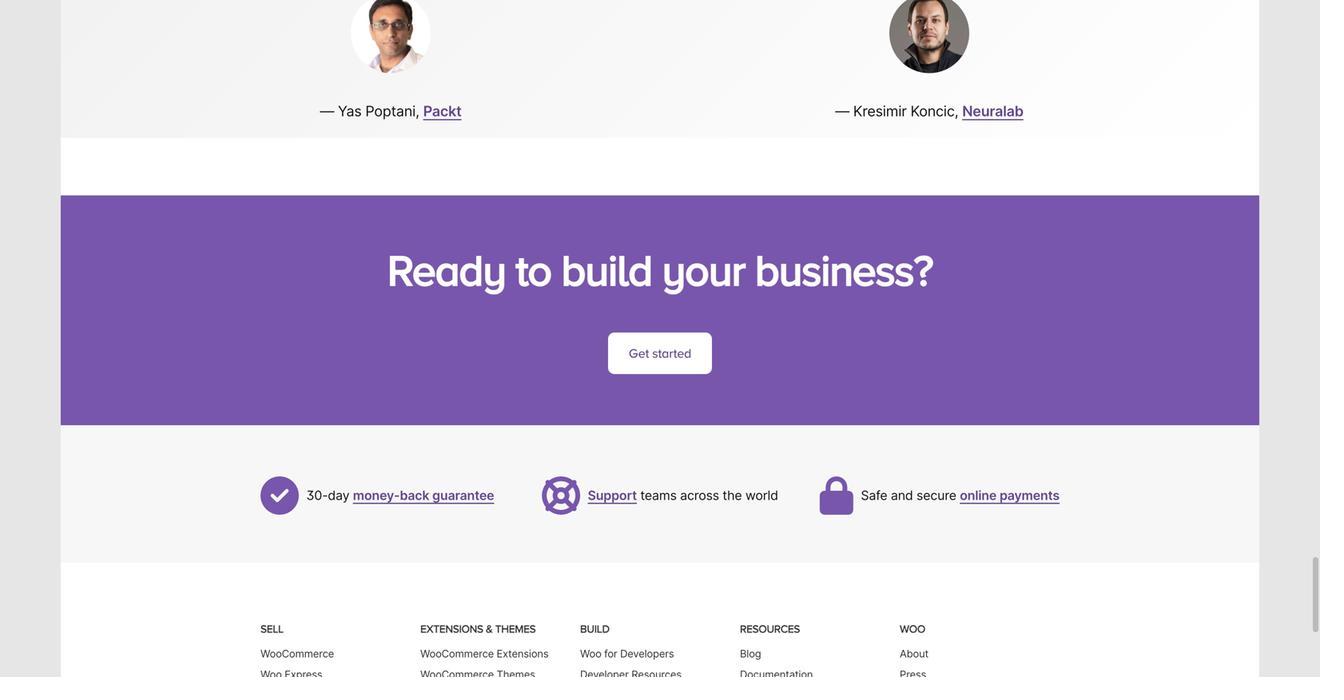 Task type: vqa. For each thing, say whether or not it's contained in the screenshot.
1st Show subcategories icon from the top of the page
no



Task type: describe. For each thing, give the bounding box(es) containing it.
build
[[561, 246, 652, 294]]

teams
[[641, 487, 677, 503]]

about link
[[900, 647, 929, 660]]

support teams across the world
[[588, 487, 778, 503]]

koncic,
[[911, 102, 959, 120]]

back
[[400, 487, 429, 503]]

woo for developers link
[[580, 647, 674, 660]]

sell
[[261, 623, 283, 635]]

&
[[486, 623, 493, 635]]

kresimir
[[853, 102, 907, 120]]

money-
[[353, 487, 400, 503]]

woo for woo for developers
[[580, 647, 602, 660]]

safe
[[861, 487, 888, 503]]

— for — yas poptani, packt
[[320, 102, 334, 120]]

woocommerce link
[[261, 647, 334, 660]]

to
[[516, 246, 551, 294]]

started
[[652, 346, 692, 360]]

woocommerce extensions
[[420, 647, 549, 660]]

woocommerce extensions link
[[420, 647, 549, 660]]

support
[[588, 487, 637, 503]]

blog
[[740, 647, 761, 660]]

online
[[960, 487, 997, 503]]

30-
[[306, 487, 328, 503]]

resources
[[740, 623, 800, 635]]

secure
[[917, 487, 957, 503]]

world
[[746, 487, 778, 503]]

themes
[[495, 623, 536, 635]]

about
[[900, 647, 929, 660]]

for
[[604, 647, 618, 660]]

extensions & themes
[[420, 623, 536, 635]]

day
[[328, 487, 350, 503]]



Task type: locate. For each thing, give the bounding box(es) containing it.
the
[[723, 487, 742, 503]]

woo for developers
[[580, 647, 674, 660]]

1 horizontal spatial woocommerce
[[420, 647, 494, 660]]

2 woocommerce from the left
[[420, 647, 494, 660]]

payments
[[1000, 487, 1060, 503]]

— for — kresimir koncic, neuralab
[[835, 102, 850, 120]]

get
[[629, 346, 649, 360]]

0 vertical spatial extensions
[[420, 623, 483, 635]]

extensions down themes
[[497, 647, 549, 660]]

money-back guarantee link
[[353, 487, 494, 503]]

woocommerce down the extensions & themes
[[420, 647, 494, 660]]

—
[[320, 102, 334, 120], [835, 102, 850, 120]]

woo for woo
[[900, 623, 926, 635]]

woocommerce down sell
[[261, 647, 334, 660]]

safe and secure online payments
[[861, 487, 1060, 503]]

yas
[[338, 102, 362, 120]]

1 horizontal spatial —
[[835, 102, 850, 120]]

build
[[580, 623, 610, 635]]

1 vertical spatial woo
[[580, 647, 602, 660]]

0 horizontal spatial extensions
[[420, 623, 483, 635]]

— kresimir koncic, neuralab
[[835, 102, 1024, 120]]

business?
[[755, 246, 933, 294]]

1 horizontal spatial extensions
[[497, 647, 549, 660]]

get started link
[[608, 332, 712, 374]]

and
[[891, 487, 913, 503]]

0 horizontal spatial woo
[[580, 647, 602, 660]]

1 woocommerce from the left
[[261, 647, 334, 660]]

0 horizontal spatial —
[[320, 102, 334, 120]]

across
[[680, 487, 719, 503]]

woocommerce
[[261, 647, 334, 660], [420, 647, 494, 660]]

neuralab
[[963, 102, 1024, 120]]

2 — from the left
[[835, 102, 850, 120]]

0 vertical spatial woo
[[900, 623, 926, 635]]

get started
[[629, 346, 692, 360]]

woocommerce for woocommerce link
[[261, 647, 334, 660]]

extensions left &
[[420, 623, 483, 635]]

neuralab link
[[963, 102, 1024, 120]]

extensions
[[420, 623, 483, 635], [497, 647, 549, 660]]

— yas poptani, packt
[[320, 102, 462, 120]]

poptani,
[[365, 102, 419, 120]]

woo
[[900, 623, 926, 635], [580, 647, 602, 660]]

ready to build your business?
[[388, 246, 933, 294]]

— left 'yas'
[[320, 102, 334, 120]]

packt link
[[423, 102, 462, 120]]

— left kresimir
[[835, 102, 850, 120]]

30-day money-back guarantee
[[306, 487, 494, 503]]

developers
[[620, 647, 674, 660]]

1 horizontal spatial woo
[[900, 623, 926, 635]]

1 — from the left
[[320, 102, 334, 120]]

guarantee
[[432, 487, 494, 503]]

woocommerce for woocommerce extensions
[[420, 647, 494, 660]]

woo left for
[[580, 647, 602, 660]]

blog link
[[740, 647, 761, 660]]

your
[[662, 246, 745, 294]]

woo up about link
[[900, 623, 926, 635]]

online payments link
[[960, 487, 1060, 503]]

1 vertical spatial extensions
[[497, 647, 549, 660]]

0 horizontal spatial woocommerce
[[261, 647, 334, 660]]

packt
[[423, 102, 462, 120]]

ready
[[388, 246, 506, 294]]

support link
[[588, 487, 637, 503]]



